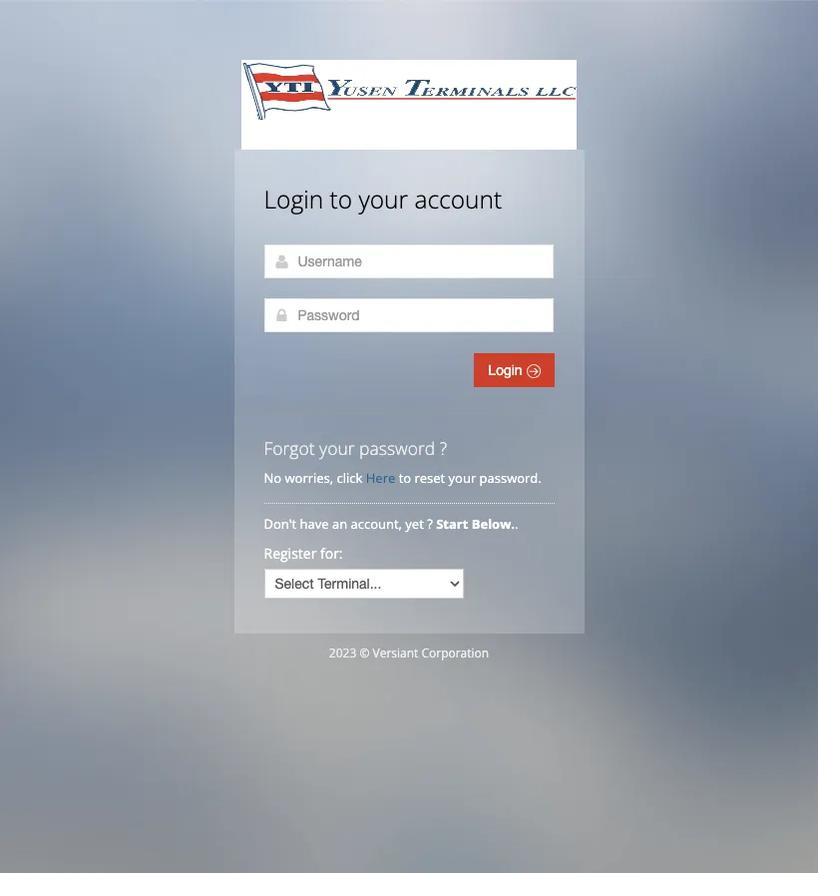 Task type: locate. For each thing, give the bounding box(es) containing it.
? right the yet
[[427, 515, 433, 533]]

worries,
[[285, 469, 334, 487]]

don't have an account, yet ? start below. .
[[264, 515, 522, 533]]

1 horizontal spatial ?
[[440, 436, 447, 460]]

to inside forgot your password ? no worries, click here to reset your password.
[[399, 469, 411, 487]]

lock image
[[274, 307, 290, 323]]

1 vertical spatial login
[[489, 362, 527, 378]]

swapright image
[[527, 364, 541, 378]]

login inside button
[[489, 362, 527, 378]]

2 horizontal spatial your
[[449, 469, 476, 487]]

1 vertical spatial to
[[399, 469, 411, 487]]

below.
[[472, 515, 515, 533]]

2 vertical spatial your
[[449, 469, 476, 487]]

1 vertical spatial ?
[[427, 515, 433, 533]]

your
[[359, 183, 408, 216], [320, 436, 355, 460], [449, 469, 476, 487]]

password.
[[480, 469, 542, 487]]

.
[[515, 515, 519, 533]]

1 horizontal spatial your
[[359, 183, 408, 216]]

0 horizontal spatial login
[[264, 183, 324, 216]]

to
[[330, 183, 352, 216], [399, 469, 411, 487]]

1 vertical spatial your
[[320, 436, 355, 460]]

?
[[440, 436, 447, 460], [427, 515, 433, 533]]

to right here
[[399, 469, 411, 487]]

1 horizontal spatial to
[[399, 469, 411, 487]]

0 vertical spatial to
[[330, 183, 352, 216]]

? up reset
[[440, 436, 447, 460]]

login
[[264, 183, 324, 216], [489, 362, 527, 378]]

versiant
[[373, 645, 419, 662]]

have
[[300, 515, 329, 533]]

no
[[264, 469, 282, 487]]

your up 'click' at bottom left
[[320, 436, 355, 460]]

0 vertical spatial login
[[264, 183, 324, 216]]

0 vertical spatial ?
[[440, 436, 447, 460]]

2023
[[329, 645, 357, 662]]

to up 'username' text field
[[330, 183, 352, 216]]

0 horizontal spatial to
[[330, 183, 352, 216]]

your up 'username' text field
[[359, 183, 408, 216]]

1 horizontal spatial login
[[489, 362, 527, 378]]

0 horizontal spatial your
[[320, 436, 355, 460]]

your right reset
[[449, 469, 476, 487]]

Username text field
[[264, 245, 554, 279]]

login for login to your account
[[264, 183, 324, 216]]



Task type: describe. For each thing, give the bounding box(es) containing it.
register
[[264, 544, 317, 563]]

login button
[[475, 353, 555, 387]]

Password password field
[[264, 298, 554, 332]]

forgot
[[264, 436, 315, 460]]

0 horizontal spatial ?
[[427, 515, 433, 533]]

user image
[[274, 254, 290, 270]]

don't
[[264, 515, 297, 533]]

click
[[337, 469, 363, 487]]

login to your account
[[264, 183, 502, 216]]

0 vertical spatial your
[[359, 183, 408, 216]]

corporation
[[422, 645, 489, 662]]

reset
[[415, 469, 445, 487]]

here link
[[366, 469, 396, 487]]

login for login
[[489, 362, 527, 378]]

? inside forgot your password ? no worries, click here to reset your password.
[[440, 436, 447, 460]]

account
[[415, 183, 502, 216]]

account,
[[351, 515, 402, 533]]

©
[[360, 645, 370, 662]]

register for:
[[264, 544, 343, 563]]

here
[[366, 469, 396, 487]]

2023 © versiant corporation
[[329, 645, 489, 662]]

forgot your password ? no worries, click here to reset your password.
[[264, 436, 542, 487]]

yet
[[406, 515, 424, 533]]

password
[[359, 436, 435, 460]]

for:
[[320, 544, 343, 563]]

start
[[436, 515, 469, 533]]

an
[[332, 515, 348, 533]]



